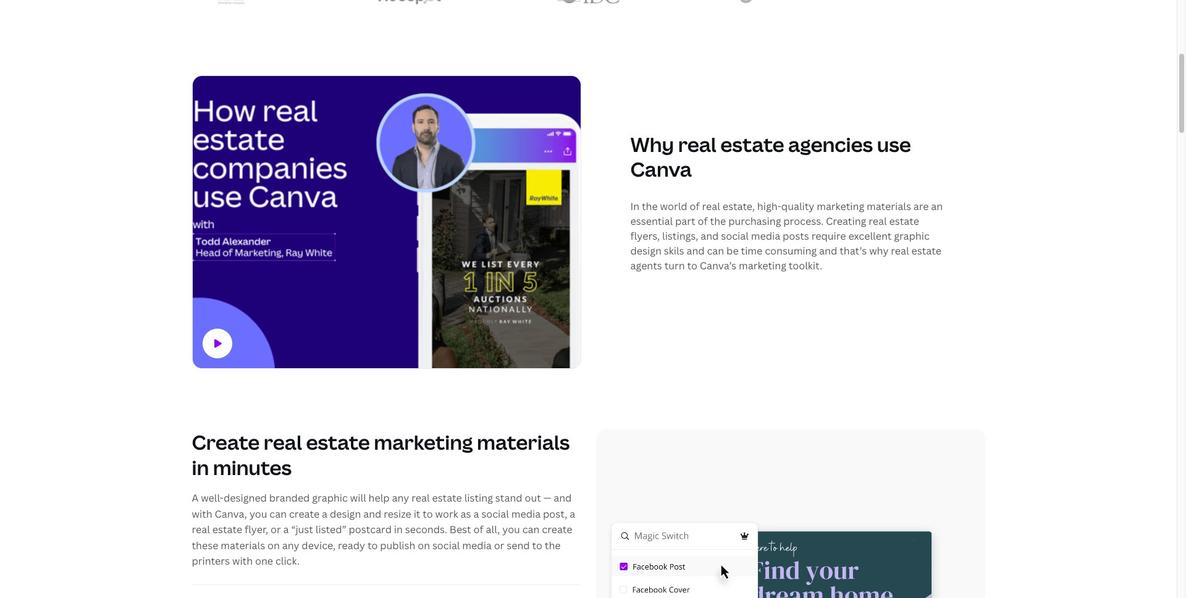 Task type: describe. For each thing, give the bounding box(es) containing it.
a right post,
[[570, 507, 575, 521]]

best
[[450, 523, 471, 537]]

why
[[631, 131, 674, 157]]

one
[[255, 555, 273, 568]]

toolkit.
[[789, 259, 823, 272]]

0 horizontal spatial or
[[271, 523, 281, 537]]

use
[[877, 131, 911, 157]]

why real estate agencies use canva
[[631, 131, 911, 182]]

a well-designed branded graphic will help any real estate listing stand out — and with canva, you can create a design and resize it to work as a social media post, a real estate flyer, or a "just listed" postcard in seconds. best of all, you can create these materials on any device, ready to publish on social media or send to the printers with one click.
[[192, 491, 575, 568]]

world
[[660, 199, 688, 213]]

designed
[[224, 491, 267, 505]]

0 horizontal spatial with
[[192, 507, 212, 521]]

resize
[[384, 507, 411, 521]]

1 horizontal spatial media
[[511, 507, 541, 521]]

work
[[435, 507, 458, 521]]

in inside a well-designed branded graphic will help any real estate listing stand out — and with canva, you can create a design and resize it to work as a social media post, a real estate flyer, or a "just listed" postcard in seconds. best of all, you can create these materials on any device, ready to publish on social media or send to the printers with one click.
[[394, 523, 403, 537]]

listed"
[[316, 523, 346, 537]]

1 vertical spatial any
[[282, 539, 299, 552]]

design inside a well-designed branded graphic will help any real estate listing stand out — and with canva, you can create a design and resize it to work as a social media post, a real estate flyer, or a "just listed" postcard in seconds. best of all, you can create these materials on any device, ready to publish on social media or send to the printers with one click.
[[330, 507, 361, 521]]

to inside the in the world of real estate, high-quality marketing materials are an essential part of the purchasing process. creating real estate flyers, listings, and social media posts require excellent graphic design skils and can be time consuming and that's why real estate agents turn to canva's marketing toolkit.
[[687, 259, 698, 272]]

help
[[369, 491, 390, 505]]

turn
[[665, 259, 685, 272]]

real left 'estate,'
[[702, 199, 720, 213]]

essential
[[631, 214, 673, 228]]

2 vertical spatial can
[[523, 523, 540, 537]]

device,
[[302, 539, 336, 552]]

to down postcard
[[368, 539, 378, 552]]

materials inside create real estate marketing materials in minutes
[[477, 429, 570, 455]]

2 on from the left
[[418, 539, 430, 552]]

1 vertical spatial of
[[698, 214, 708, 228]]

1 vertical spatial create
[[542, 523, 573, 537]]

2 vertical spatial social
[[432, 539, 460, 552]]

canva,
[[215, 507, 247, 521]]

branded
[[269, 491, 310, 505]]

quality
[[782, 199, 815, 213]]

purchasing
[[729, 214, 781, 228]]

"just
[[291, 523, 313, 537]]

0 vertical spatial of
[[690, 199, 700, 213]]

in
[[631, 199, 640, 213]]

time
[[741, 244, 763, 257]]

0 vertical spatial you
[[250, 507, 267, 521]]

a left '"just'
[[283, 523, 289, 537]]

—
[[544, 491, 551, 505]]

as
[[461, 507, 471, 521]]

postcard
[[349, 523, 392, 537]]

to right send
[[532, 539, 543, 552]]

high-
[[758, 199, 782, 213]]

send
[[507, 539, 530, 552]]

post,
[[543, 507, 568, 521]]

the inside a well-designed branded graphic will help any real estate listing stand out — and with canva, you can create a design and resize it to work as a social media post, a real estate flyer, or a "just listed" postcard in seconds. best of all, you can create these materials on any device, ready to publish on social media or send to the printers with one click.
[[545, 539, 561, 552]]

in inside create real estate marketing materials in minutes
[[192, 454, 209, 481]]

that's
[[840, 244, 867, 257]]

real up it
[[412, 491, 430, 505]]

and right the —
[[554, 491, 572, 505]]

consuming
[[765, 244, 817, 257]]

1 horizontal spatial or
[[494, 539, 504, 552]]

estate inside create real estate marketing materials in minutes
[[306, 429, 370, 455]]

0 horizontal spatial media
[[462, 539, 492, 552]]

marketing inside create real estate marketing materials in minutes
[[374, 429, 473, 455]]

real up these
[[192, 523, 210, 537]]

1 on from the left
[[268, 539, 280, 552]]

real estate brochure created in canva image
[[173, 62, 600, 383]]

2 horizontal spatial marketing
[[817, 199, 865, 213]]

materials inside a well-designed branded graphic will help any real estate listing stand out — and with canva, you can create a design and resize it to work as a social media post, a real estate flyer, or a "just listed" postcard in seconds. best of all, you can create these materials on any device, ready to publish on social media or send to the printers with one click.
[[221, 539, 265, 552]]

aruba image
[[213, 0, 250, 4]]

posts
[[783, 229, 809, 243]]

it
[[414, 507, 420, 521]]

excellent
[[849, 229, 892, 243]]

estate,
[[723, 199, 755, 213]]



Task type: vqa. For each thing, say whether or not it's contained in the screenshot.
Colorful Floral Illustrative Class Agenda Presentation group at left bottom
no



Task type: locate. For each thing, give the bounding box(es) containing it.
graphic
[[894, 229, 930, 243], [312, 491, 348, 505]]

1 horizontal spatial in
[[394, 523, 403, 537]]

1 vertical spatial materials
[[477, 429, 570, 455]]

why
[[870, 244, 889, 257]]

graphic left 'will'
[[312, 491, 348, 505]]

the down post,
[[545, 539, 561, 552]]

can
[[707, 244, 724, 257], [270, 507, 287, 521], [523, 523, 540, 537]]

can up canva's
[[707, 244, 724, 257]]

1 horizontal spatial materials
[[477, 429, 570, 455]]

1 vertical spatial graphic
[[312, 491, 348, 505]]

1 vertical spatial or
[[494, 539, 504, 552]]

a
[[322, 507, 328, 521], [474, 507, 479, 521], [570, 507, 575, 521], [283, 523, 289, 537]]

to right it
[[423, 507, 433, 521]]

graphic inside a well-designed branded graphic will help any real estate listing stand out — and with canva, you can create a design and resize it to work as a social media post, a real estate flyer, or a "just listed" postcard in seconds. best of all, you can create these materials on any device, ready to publish on social media or send to the printers with one click.
[[312, 491, 348, 505]]

social down best
[[432, 539, 460, 552]]

create down post,
[[542, 523, 573, 537]]

on down seconds.
[[418, 539, 430, 552]]

0 horizontal spatial design
[[330, 507, 361, 521]]

graphic inside the in the world of real estate, high-quality marketing materials are an essential part of the purchasing process. creating real estate flyers, listings, and social media posts require excellent graphic design skils and can be time consuming and that's why real estate agents turn to canva's marketing toolkit.
[[894, 229, 930, 243]]

real inside create real estate marketing materials in minutes
[[264, 429, 302, 455]]

graphic down are
[[894, 229, 930, 243]]

2 horizontal spatial the
[[710, 214, 726, 228]]

and down listings,
[[687, 244, 705, 257]]

media
[[751, 229, 781, 243], [511, 507, 541, 521], [462, 539, 492, 552]]

social
[[721, 229, 749, 243], [482, 507, 509, 521], [432, 539, 460, 552]]

of left all,
[[474, 523, 484, 537]]

skils
[[664, 244, 684, 257]]

in up publish
[[394, 523, 403, 537]]

materials
[[867, 199, 911, 213], [477, 429, 570, 455], [221, 539, 265, 552]]

social inside the in the world of real estate, high-quality marketing materials are an essential part of the purchasing process. creating real estate flyers, listings, and social media posts require excellent graphic design skils and can be time consuming and that's why real estate agents turn to canva's marketing toolkit.
[[721, 229, 749, 243]]

create
[[289, 507, 320, 521], [542, 523, 573, 537]]

require
[[812, 229, 846, 243]]

seconds.
[[405, 523, 447, 537]]

with left "one"
[[232, 555, 253, 568]]

can inside the in the world of real estate, high-quality marketing materials are an essential part of the purchasing process. creating real estate flyers, listings, and social media posts require excellent graphic design skils and can be time consuming and that's why real estate agents turn to canva's marketing toolkit.
[[707, 244, 724, 257]]

2 horizontal spatial media
[[751, 229, 781, 243]]

design inside the in the world of real estate, high-quality marketing materials are an essential part of the purchasing process. creating real estate flyers, listings, and social media posts require excellent graphic design skils and can be time consuming and that's why real estate agents turn to canva's marketing toolkit.
[[631, 244, 662, 257]]

in
[[192, 454, 209, 481], [394, 523, 403, 537]]

1 horizontal spatial design
[[631, 244, 662, 257]]

1 horizontal spatial with
[[232, 555, 253, 568]]

can down branded
[[270, 507, 287, 521]]

create up '"just'
[[289, 507, 320, 521]]

on
[[268, 539, 280, 552], [418, 539, 430, 552]]

these
[[192, 539, 218, 552]]

0 vertical spatial social
[[721, 229, 749, 243]]

example of easy resizing across channels for real estate marketing image
[[596, 429, 985, 598]]

media down all,
[[462, 539, 492, 552]]

flyers,
[[631, 229, 660, 243]]

any
[[392, 491, 409, 505], [282, 539, 299, 552]]

a right as
[[474, 507, 479, 521]]

2 horizontal spatial social
[[721, 229, 749, 243]]

well-
[[201, 491, 224, 505]]

to
[[687, 259, 698, 272], [423, 507, 433, 521], [368, 539, 378, 552], [532, 539, 543, 552]]

real
[[678, 131, 717, 157], [702, 199, 720, 213], [869, 214, 887, 228], [891, 244, 909, 257], [264, 429, 302, 455], [412, 491, 430, 505], [192, 523, 210, 537]]

the down 'estate,'
[[710, 214, 726, 228]]

1 vertical spatial the
[[710, 214, 726, 228]]

1 vertical spatial design
[[330, 507, 361, 521]]

all,
[[486, 523, 500, 537]]

estate
[[721, 131, 785, 157], [889, 214, 919, 228], [912, 244, 942, 257], [306, 429, 370, 455], [432, 491, 462, 505], [212, 523, 242, 537]]

pearson image
[[739, 0, 795, 4]]

printers
[[192, 555, 230, 568]]

listings,
[[662, 229, 698, 243]]

0 vertical spatial the
[[642, 199, 658, 213]]

0 vertical spatial create
[[289, 507, 320, 521]]

media down purchasing
[[751, 229, 781, 243]]

canva
[[631, 155, 692, 182]]

2 vertical spatial of
[[474, 523, 484, 537]]

hubspot image
[[379, 0, 441, 4]]

materials up out
[[477, 429, 570, 455]]

real up excellent
[[869, 214, 887, 228]]

and up postcard
[[363, 507, 382, 521]]

marketing
[[817, 199, 865, 213], [739, 259, 787, 272], [374, 429, 473, 455]]

1 horizontal spatial on
[[418, 539, 430, 552]]

be
[[727, 244, 739, 257]]

agencies
[[789, 131, 873, 157]]

or down all,
[[494, 539, 504, 552]]

an
[[931, 199, 943, 213]]

part
[[675, 214, 696, 228]]

or right flyer,
[[271, 523, 281, 537]]

0 vertical spatial can
[[707, 244, 724, 257]]

1 horizontal spatial social
[[482, 507, 509, 521]]

create real estate marketing materials in minutes
[[192, 429, 570, 481]]

1 vertical spatial social
[[482, 507, 509, 521]]

in the world of real estate, high-quality marketing materials are an essential part of the purchasing process. creating real estate flyers, listings, and social media posts require excellent graphic design skils and can be time consuming and that's why real estate agents turn to canva's marketing toolkit.
[[631, 199, 943, 272]]

design up agents
[[631, 244, 662, 257]]

materials left are
[[867, 199, 911, 213]]

any up resize
[[392, 491, 409, 505]]

a
[[192, 491, 199, 505]]

2 vertical spatial marketing
[[374, 429, 473, 455]]

media inside the in the world of real estate, high-quality marketing materials are an essential part of the purchasing process. creating real estate flyers, listings, and social media posts require excellent graphic design skils and can be time consuming and that's why real estate agents turn to canva's marketing toolkit.
[[751, 229, 781, 243]]

of right part
[[698, 214, 708, 228]]

1 horizontal spatial the
[[642, 199, 658, 213]]

stand
[[495, 491, 523, 505]]

0 horizontal spatial social
[[432, 539, 460, 552]]

2 vertical spatial materials
[[221, 539, 265, 552]]

canva's
[[700, 259, 737, 272]]

0 vertical spatial graphic
[[894, 229, 930, 243]]

materials down flyer,
[[221, 539, 265, 552]]

0 vertical spatial marketing
[[817, 199, 865, 213]]

2 vertical spatial the
[[545, 539, 561, 552]]

real right why
[[678, 131, 717, 157]]

0 vertical spatial in
[[192, 454, 209, 481]]

real up branded
[[264, 429, 302, 455]]

1 vertical spatial can
[[270, 507, 287, 521]]

design
[[631, 244, 662, 257], [330, 507, 361, 521]]

you up send
[[503, 523, 520, 537]]

0 vertical spatial design
[[631, 244, 662, 257]]

on up "one"
[[268, 539, 280, 552]]

social up all,
[[482, 507, 509, 521]]

0 horizontal spatial the
[[545, 539, 561, 552]]

0 vertical spatial with
[[192, 507, 212, 521]]

you
[[250, 507, 267, 521], [503, 523, 520, 537]]

0 vertical spatial media
[[751, 229, 781, 243]]

process.
[[784, 214, 824, 228]]

1 vertical spatial with
[[232, 555, 253, 568]]

0 vertical spatial or
[[271, 523, 281, 537]]

design down 'will'
[[330, 507, 361, 521]]

a up listed"
[[322, 507, 328, 521]]

will
[[350, 491, 366, 505]]

to right turn
[[687, 259, 698, 272]]

of
[[690, 199, 700, 213], [698, 214, 708, 228], [474, 523, 484, 537]]

0 horizontal spatial marketing
[[374, 429, 473, 455]]

0 horizontal spatial on
[[268, 539, 280, 552]]

minutes
[[213, 454, 292, 481]]

0 horizontal spatial in
[[192, 454, 209, 481]]

real right why at the top of the page
[[891, 244, 909, 257]]

in up a
[[192, 454, 209, 481]]

listing
[[464, 491, 493, 505]]

1 vertical spatial media
[[511, 507, 541, 521]]

and
[[701, 229, 719, 243], [687, 244, 705, 257], [819, 244, 838, 257], [554, 491, 572, 505], [363, 507, 382, 521]]

are
[[914, 199, 929, 213]]

publish
[[380, 539, 415, 552]]

and down require on the right top of page
[[819, 244, 838, 257]]

with down a
[[192, 507, 212, 521]]

1 horizontal spatial you
[[503, 523, 520, 537]]

materials inside the in the world of real estate, high-quality marketing materials are an essential part of the purchasing process. creating real estate flyers, listings, and social media posts require excellent graphic design skils and can be time consuming and that's why real estate agents turn to canva's marketing toolkit.
[[867, 199, 911, 213]]

flyer,
[[245, 523, 268, 537]]

1 vertical spatial in
[[394, 523, 403, 537]]

of inside a well-designed branded graphic will help any real estate listing stand out — and with canva, you can create a design and resize it to work as a social media post, a real estate flyer, or a "just listed" postcard in seconds. best of all, you can create these materials on any device, ready to publish on social media or send to the printers with one click.
[[474, 523, 484, 537]]

0 vertical spatial materials
[[867, 199, 911, 213]]

0 horizontal spatial graphic
[[312, 491, 348, 505]]

estate inside why real estate agencies use canva
[[721, 131, 785, 157]]

click.
[[276, 555, 300, 568]]

media down out
[[511, 507, 541, 521]]

2 horizontal spatial can
[[707, 244, 724, 257]]

1 horizontal spatial marketing
[[739, 259, 787, 272]]

with
[[192, 507, 212, 521], [232, 555, 253, 568]]

ready
[[338, 539, 365, 552]]

can up send
[[523, 523, 540, 537]]

idc image
[[557, 0, 620, 3]]

agents
[[631, 259, 662, 272]]

0 horizontal spatial create
[[289, 507, 320, 521]]

0 horizontal spatial you
[[250, 507, 267, 521]]

1 horizontal spatial create
[[542, 523, 573, 537]]

0 vertical spatial any
[[392, 491, 409, 505]]

out
[[525, 491, 541, 505]]

and right listings,
[[701, 229, 719, 243]]

1 vertical spatial marketing
[[739, 259, 787, 272]]

or
[[271, 523, 281, 537], [494, 539, 504, 552]]

0 horizontal spatial any
[[282, 539, 299, 552]]

1 vertical spatial you
[[503, 523, 520, 537]]

creating
[[826, 214, 867, 228]]

create
[[192, 429, 260, 455]]

the
[[642, 199, 658, 213], [710, 214, 726, 228], [545, 539, 561, 552]]

social up be
[[721, 229, 749, 243]]

you up flyer,
[[250, 507, 267, 521]]

2 horizontal spatial materials
[[867, 199, 911, 213]]

1 horizontal spatial graphic
[[894, 229, 930, 243]]

2 vertical spatial media
[[462, 539, 492, 552]]

the right in on the right top of the page
[[642, 199, 658, 213]]

1 horizontal spatial any
[[392, 491, 409, 505]]

0 horizontal spatial materials
[[221, 539, 265, 552]]

of up part
[[690, 199, 700, 213]]

real inside why real estate agencies use canva
[[678, 131, 717, 157]]

1 horizontal spatial can
[[523, 523, 540, 537]]

0 horizontal spatial can
[[270, 507, 287, 521]]

any up click.
[[282, 539, 299, 552]]



